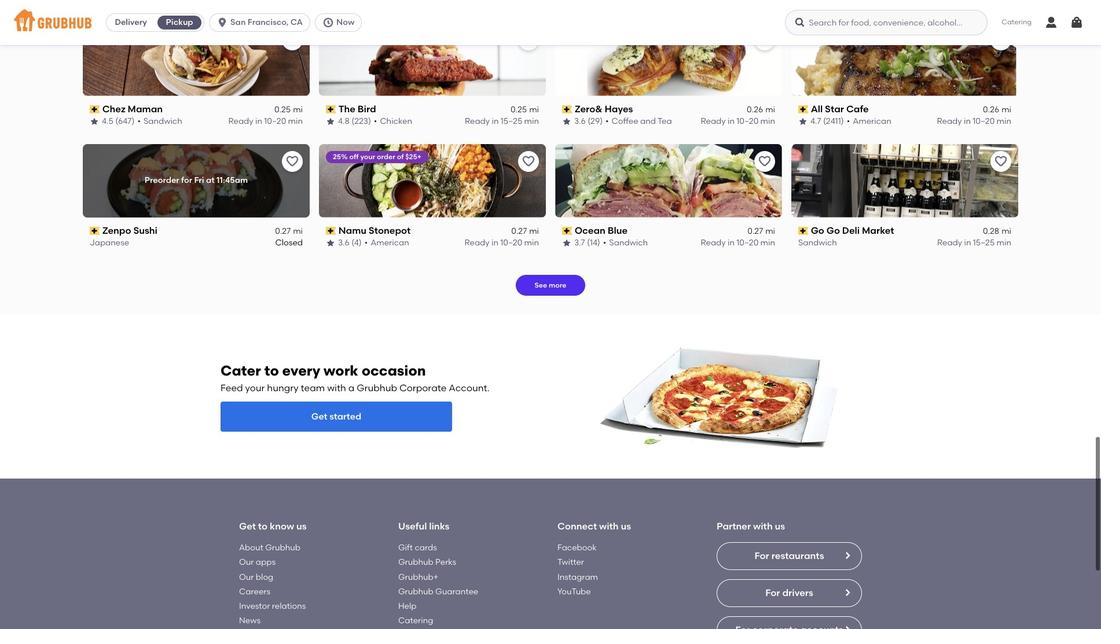 Task type: describe. For each thing, give the bounding box(es) containing it.
corporate
[[399, 383, 447, 394]]

in for go go deli market
[[964, 238, 971, 248]]

• chicken
[[374, 116, 412, 126]]

coffee
[[612, 116, 638, 126]]

• for bird
[[374, 116, 377, 126]]

(29)
[[588, 116, 603, 126]]

0.26 mi for all star cafe
[[983, 105, 1011, 115]]

catering inside gift cards grubhub perks grubhub+ grubhub guarantee help catering
[[398, 616, 433, 626]]

save this restaurant button for chez maman
[[282, 29, 303, 50]]

deli
[[842, 225, 860, 236]]

your inside the 'cater to every work occasion feed your hungry team with a grubhub corporate account.'
[[245, 383, 265, 394]]

4.5
[[102, 116, 113, 126]]

ready in 10–20 min for all star cafe
[[937, 116, 1011, 126]]

pickup
[[166, 17, 193, 27]]

every
[[282, 362, 320, 379]]

gift cards grubhub perks grubhub+ grubhub guarantee help catering
[[398, 543, 478, 626]]

sushi
[[133, 225, 157, 236]]

ready for all star cafe
[[937, 116, 962, 126]]

namu stonepot logo image
[[319, 144, 546, 217]]

$25+
[[405, 153, 421, 161]]

at
[[206, 175, 215, 185]]

restaurants
[[771, 550, 824, 561]]

star
[[825, 103, 844, 114]]

3.7 (14)
[[574, 238, 600, 248]]

see more button
[[516, 275, 585, 296]]

4.8 (223)
[[338, 116, 371, 126]]

3.6 (29)
[[574, 116, 603, 126]]

(223)
[[352, 116, 371, 126]]

american for namu stonepot
[[371, 238, 409, 248]]

japanese
[[90, 238, 129, 248]]

news link
[[239, 616, 261, 626]]

saved restaurant image
[[758, 33, 772, 47]]

star icon image for all star cafe
[[798, 117, 808, 126]]

ocean
[[575, 225, 605, 236]]

ready in 10–20 min for zero& hayes
[[701, 116, 775, 126]]

save this restaurant button for the bird
[[518, 29, 539, 50]]

0.27 mi for namu stonepot
[[511, 226, 539, 236]]

(2411)
[[823, 116, 844, 126]]

twitter link
[[557, 558, 584, 567]]

grubhub down the gift cards link
[[398, 558, 433, 567]]

1 horizontal spatial svg image
[[794, 17, 806, 28]]

team
[[301, 383, 325, 394]]

with for connect with us
[[599, 521, 619, 532]]

the
[[338, 103, 355, 114]]

15–25 for go go deli market
[[973, 238, 995, 248]]

(14)
[[587, 238, 600, 248]]

ready in 10–20 min for namu stonepot
[[465, 238, 539, 248]]

chez maman
[[102, 103, 163, 114]]

svg image inside 'now' button
[[322, 17, 334, 28]]

• sandwich for ocean blue
[[603, 238, 648, 248]]

zenpo sushi
[[102, 225, 157, 236]]

Search for food, convenience, alcohol... search field
[[785, 10, 988, 35]]

subscription pass image for ocean blue
[[562, 227, 572, 235]]

min for zero& hayes
[[760, 116, 775, 126]]

all star cafe
[[811, 103, 869, 114]]

ocean blue
[[575, 225, 628, 236]]

useful
[[398, 521, 427, 532]]

us for partner with us
[[775, 521, 785, 532]]

save this restaurant button for all star cafe
[[990, 29, 1011, 50]]

15–25 for the bird
[[501, 116, 522, 126]]

delivery button
[[107, 13, 155, 32]]

for drivers
[[765, 587, 813, 598]]

• for stonepot
[[364, 238, 368, 248]]

• for blue
[[603, 238, 606, 248]]

1 horizontal spatial your
[[360, 153, 375, 161]]

for for for drivers
[[765, 587, 780, 598]]

closed
[[275, 238, 303, 248]]

our apps link
[[239, 558, 276, 567]]

now button
[[315, 13, 367, 32]]

• sandwich for chez maman
[[137, 116, 182, 126]]

cards
[[415, 543, 437, 553]]

chez
[[102, 103, 125, 114]]

mi for ocean blue
[[765, 226, 775, 236]]

namu stonepot
[[338, 225, 411, 236]]

0.26 for all star cafe
[[983, 105, 999, 115]]

about grubhub our apps our blog careers investor relations news
[[239, 543, 306, 626]]

0.28
[[983, 226, 999, 236]]

subscription pass image for chez maman
[[90, 105, 100, 113]]

ready in 15–25 min for go go deli market
[[937, 238, 1011, 248]]

save this restaurant image for ocean blue
[[758, 154, 772, 168]]

all
[[811, 103, 823, 114]]

in for zero& hayes
[[728, 116, 735, 126]]

perks
[[435, 558, 456, 567]]

gift
[[398, 543, 413, 553]]

hayes
[[605, 103, 633, 114]]

chicken
[[380, 116, 412, 126]]

mi for namu stonepot
[[529, 226, 539, 236]]

0.26 mi for zero& hayes
[[747, 105, 775, 115]]

1 go from the left
[[811, 225, 824, 236]]

4.8
[[338, 116, 350, 126]]

san francisco, ca button
[[209, 13, 315, 32]]

bird
[[358, 103, 376, 114]]

catering button
[[994, 9, 1040, 36]]

2 horizontal spatial sandwich
[[798, 238, 837, 248]]

2 go from the left
[[826, 225, 840, 236]]

grubhub inside about grubhub our apps our blog careers investor relations news
[[265, 543, 300, 553]]

maman
[[128, 103, 163, 114]]

work
[[324, 362, 358, 379]]

0.27 for sushi
[[275, 226, 291, 236]]

25% off your order of $25+
[[333, 153, 421, 161]]

zero&
[[575, 103, 602, 114]]

0.27 for blue
[[747, 226, 763, 236]]

grubhub+ link
[[398, 572, 438, 582]]

go go deli market logo image
[[791, 144, 1018, 217]]

cater to every work occasion feed your hungry team with a grubhub corporate account.
[[221, 362, 490, 394]]

right image for for drivers
[[843, 588, 852, 597]]

see
[[535, 282, 547, 290]]

0.26 for zero& hayes
[[747, 105, 763, 115]]

save this restaurant image
[[285, 33, 299, 47]]

off
[[349, 153, 359, 161]]

mi for all star cafe
[[1002, 105, 1011, 115]]

gift cards link
[[398, 543, 437, 553]]

occasion
[[362, 362, 426, 379]]

saved restaurant button
[[754, 29, 775, 50]]

stonepot
[[369, 225, 411, 236]]

10–20 for chez maman
[[264, 116, 286, 126]]

in for the bird
[[492, 116, 499, 126]]

mi for go go deli market
[[1002, 226, 1011, 236]]

all star cafe logo image
[[791, 22, 1018, 96]]

mi for zenpo sushi
[[293, 226, 303, 236]]

fri
[[194, 175, 204, 185]]

with for partner with us
[[753, 521, 773, 532]]

help
[[398, 602, 417, 611]]

for drivers link
[[717, 579, 862, 607]]

ready in 10–20 min for ocean blue
[[701, 238, 775, 248]]

ocean blue logo image
[[555, 144, 782, 217]]

0.25 for bird
[[511, 105, 527, 115]]

ready for chez maman
[[228, 116, 253, 126]]

see more
[[535, 282, 566, 290]]

zenpo
[[102, 225, 131, 236]]

chez maman logo image
[[83, 22, 310, 96]]

star icon image for namu stonepot
[[326, 239, 335, 248]]

main navigation navigation
[[0, 0, 1101, 45]]

go go deli market
[[811, 225, 894, 236]]

get started
[[311, 411, 361, 422]]



Task type: vqa. For each thing, say whether or not it's contained in the screenshot.


Task type: locate. For each thing, give the bounding box(es) containing it.
1 0.26 mi from the left
[[747, 105, 775, 115]]

0 horizontal spatial 0.25
[[274, 105, 291, 115]]

(4)
[[351, 238, 362, 248]]

0.27 mi for ocean blue
[[747, 226, 775, 236]]

investor relations link
[[239, 602, 306, 611]]

0 horizontal spatial catering
[[398, 616, 433, 626]]

2 0.25 mi from the left
[[511, 105, 539, 115]]

1 horizontal spatial us
[[621, 521, 631, 532]]

save this restaurant button
[[282, 29, 303, 50], [518, 29, 539, 50], [990, 29, 1011, 50], [282, 151, 303, 172], [518, 151, 539, 172], [754, 151, 775, 172], [990, 151, 1011, 172]]

0.27
[[275, 226, 291, 236], [511, 226, 527, 236], [747, 226, 763, 236]]

1 horizontal spatial catering
[[1002, 18, 1032, 26]]

about grubhub link
[[239, 543, 300, 553]]

in for chez maman
[[255, 116, 262, 126]]

1 horizontal spatial svg image
[[1044, 16, 1058, 30]]

0 horizontal spatial go
[[811, 225, 824, 236]]

3 0.27 mi from the left
[[747, 226, 775, 236]]

the bird logo image
[[319, 22, 546, 96]]

ready for go go deli market
[[937, 238, 962, 248]]

0 vertical spatial 15–25
[[501, 116, 522, 126]]

2 horizontal spatial 0.27 mi
[[747, 226, 775, 236]]

get to know us
[[239, 521, 307, 532]]

2 horizontal spatial us
[[775, 521, 785, 532]]

market
[[862, 225, 894, 236]]

in
[[255, 116, 262, 126], [492, 116, 499, 126], [728, 116, 735, 126], [964, 116, 971, 126], [491, 238, 498, 248], [728, 238, 735, 248], [964, 238, 971, 248]]

get left started
[[311, 411, 327, 422]]

us for connect with us
[[621, 521, 631, 532]]

1 horizontal spatial 0.26 mi
[[983, 105, 1011, 115]]

star icon image left 3.7
[[562, 239, 571, 248]]

2 0.25 from the left
[[511, 105, 527, 115]]

american down cafe
[[853, 116, 891, 126]]

right image
[[843, 551, 852, 560], [843, 588, 852, 597], [843, 625, 852, 629]]

• right the (29)
[[606, 116, 609, 126]]

subscription pass image for zenpo sushi
[[90, 227, 100, 235]]

links
[[429, 521, 449, 532]]

tea
[[658, 116, 672, 126]]

save this restaurant image for zenpo sushi
[[285, 154, 299, 168]]

• american for namu stonepot
[[364, 238, 409, 248]]

0 vertical spatial ready in 15–25 min
[[465, 116, 539, 126]]

0 vertical spatial to
[[264, 362, 279, 379]]

subscription pass image left the namu
[[326, 227, 336, 235]]

2 our from the top
[[239, 572, 254, 582]]

subscription pass image left zero&
[[562, 105, 572, 113]]

2 0.26 from the left
[[983, 105, 999, 115]]

0 horizontal spatial 0.26
[[747, 105, 763, 115]]

save this restaurant button for go go deli market
[[990, 151, 1011, 172]]

subscription pass image for go go deli market
[[798, 227, 809, 235]]

subscription pass image for namu stonepot
[[326, 227, 336, 235]]

save this restaurant image
[[522, 33, 535, 47], [994, 33, 1008, 47], [285, 154, 299, 168], [522, 154, 535, 168], [758, 154, 772, 168], [994, 154, 1008, 168]]

careers
[[239, 587, 270, 597]]

star icon image left 3.6 (4)
[[326, 239, 335, 248]]

• right '(14)'
[[603, 238, 606, 248]]

connect with us
[[557, 521, 631, 532]]

1 vertical spatial 3.6
[[338, 238, 350, 248]]

0 vertical spatial 3.6
[[574, 116, 586, 126]]

preorder for fri at 11:45am
[[145, 175, 248, 185]]

• for hayes
[[606, 116, 609, 126]]

2 subscription pass image from the top
[[562, 227, 572, 235]]

1 0.27 from the left
[[275, 226, 291, 236]]

ready for zero& hayes
[[701, 116, 726, 126]]

for down 'partner with us'
[[755, 550, 769, 561]]

save this restaurant button for ocean blue
[[754, 151, 775, 172]]

with left a
[[327, 383, 346, 394]]

0 horizontal spatial your
[[245, 383, 265, 394]]

0 horizontal spatial ready in 15–25 min
[[465, 116, 539, 126]]

with right 'partner'
[[753, 521, 773, 532]]

grubhub+
[[398, 572, 438, 582]]

sandwich for blue
[[609, 238, 648, 248]]

0.25 mi for chez maman
[[274, 105, 303, 115]]

3.6 left "(4)"
[[338, 238, 350, 248]]

save this restaurant image for all star cafe
[[994, 33, 1008, 47]]

1 horizontal spatial ready in 15–25 min
[[937, 238, 1011, 248]]

2 right image from the top
[[843, 588, 852, 597]]

1 horizontal spatial 0.25
[[511, 105, 527, 115]]

1 vertical spatial for
[[765, 587, 780, 598]]

0 horizontal spatial • sandwich
[[137, 116, 182, 126]]

to inside the 'cater to every work occasion feed your hungry team with a grubhub corporate account.'
[[264, 362, 279, 379]]

for left the drivers
[[765, 587, 780, 598]]

1 horizontal spatial sandwich
[[609, 238, 648, 248]]

subscription pass image left ocean
[[562, 227, 572, 235]]

blue
[[608, 225, 628, 236]]

sandwich down go go deli market
[[798, 238, 837, 248]]

1 us from the left
[[296, 521, 307, 532]]

catering link
[[398, 616, 433, 626]]

15–25
[[501, 116, 522, 126], [973, 238, 995, 248]]

1 0.25 from the left
[[274, 105, 291, 115]]

3.6 for namu stonepot
[[338, 238, 350, 248]]

subscription pass image
[[562, 105, 572, 113], [562, 227, 572, 235]]

1 vertical spatial our
[[239, 572, 254, 582]]

1 horizontal spatial 0.25 mi
[[511, 105, 539, 115]]

star icon image for zero& hayes
[[562, 117, 571, 126]]

american down stonepot
[[371, 238, 409, 248]]

min for namu stonepot
[[524, 238, 539, 248]]

2 vertical spatial right image
[[843, 625, 852, 629]]

2 horizontal spatial svg image
[[1070, 16, 1084, 30]]

feed
[[221, 383, 243, 394]]

0 vertical spatial your
[[360, 153, 375, 161]]

your right off
[[360, 153, 375, 161]]

catering inside button
[[1002, 18, 1032, 26]]

mi for chez maman
[[293, 105, 303, 115]]

2 0.27 from the left
[[511, 226, 527, 236]]

1 horizontal spatial 15–25
[[973, 238, 995, 248]]

get inside "get started" link
[[311, 411, 327, 422]]

now
[[336, 17, 355, 27]]

1 vertical spatial • sandwich
[[603, 238, 648, 248]]

10–20 for namu stonepot
[[500, 238, 522, 248]]

subscription pass image for all star cafe
[[798, 105, 809, 113]]

twitter
[[557, 558, 584, 567]]

grubhub down know
[[265, 543, 300, 553]]

1 horizontal spatial • sandwich
[[603, 238, 648, 248]]

american
[[853, 116, 891, 126], [371, 238, 409, 248]]

• american down stonepot
[[364, 238, 409, 248]]

subscription pass image left all
[[798, 105, 809, 113]]

in for namu stonepot
[[491, 238, 498, 248]]

ready for ocean blue
[[701, 238, 726, 248]]

1 horizontal spatial american
[[853, 116, 891, 126]]

svg image left san
[[217, 17, 228, 28]]

san
[[230, 17, 246, 27]]

2 0.27 mi from the left
[[511, 226, 539, 236]]

0.26 mi
[[747, 105, 775, 115], [983, 105, 1011, 115]]

1 vertical spatial catering
[[398, 616, 433, 626]]

with inside the 'cater to every work occasion feed your hungry team with a grubhub corporate account.'
[[327, 383, 346, 394]]

grubhub down grubhub+ link
[[398, 587, 433, 597]]

zero& hayes logo image
[[555, 22, 782, 96]]

star icon image left 4.5
[[90, 117, 99, 126]]

0 vertical spatial for
[[755, 550, 769, 561]]

1 vertical spatial american
[[371, 238, 409, 248]]

0.25
[[274, 105, 291, 115], [511, 105, 527, 115]]

star icon image for chez maman
[[90, 117, 99, 126]]

0 vertical spatial • american
[[847, 116, 891, 126]]

right image inside for drivers link
[[843, 588, 852, 597]]

0 vertical spatial american
[[853, 116, 891, 126]]

ready in 15–25 min for the bird
[[465, 116, 539, 126]]

get for get to know us
[[239, 521, 256, 532]]

• down maman
[[137, 116, 141, 126]]

subscription pass image for zero& hayes
[[562, 105, 572, 113]]

(647)
[[115, 116, 135, 126]]

right image for for restaurants
[[843, 551, 852, 560]]

0.25 for maman
[[274, 105, 291, 115]]

1 vertical spatial 15–25
[[973, 238, 995, 248]]

svg image inside san francisco, ca button
[[217, 17, 228, 28]]

3 us from the left
[[775, 521, 785, 532]]

4.7 (2411)
[[810, 116, 844, 126]]

0 vertical spatial subscription pass image
[[562, 105, 572, 113]]

namu
[[338, 225, 366, 236]]

0 vertical spatial get
[[311, 411, 327, 422]]

min for chez maman
[[288, 116, 303, 126]]

sandwich
[[144, 116, 182, 126], [609, 238, 648, 248], [798, 238, 837, 248]]

3 right image from the top
[[843, 625, 852, 629]]

youtube link
[[557, 587, 591, 597]]

save this restaurant button for zenpo sushi
[[282, 151, 303, 172]]

0.27 mi for zenpo sushi
[[275, 226, 303, 236]]

careers link
[[239, 587, 270, 597]]

with right "connect"
[[599, 521, 619, 532]]

1 horizontal spatial 0.27
[[511, 226, 527, 236]]

0 horizontal spatial 15–25
[[501, 116, 522, 126]]

3 0.27 from the left
[[747, 226, 763, 236]]

star icon image left 3.6 (29)
[[562, 117, 571, 126]]

grubhub guarantee link
[[398, 587, 478, 597]]

news
[[239, 616, 261, 626]]

10–20 for zero& hayes
[[737, 116, 758, 126]]

2 0.26 mi from the left
[[983, 105, 1011, 115]]

0 horizontal spatial 3.6
[[338, 238, 350, 248]]

useful links
[[398, 521, 449, 532]]

star icon image left 4.7
[[798, 117, 808, 126]]

1 right image from the top
[[843, 551, 852, 560]]

san francisco, ca
[[230, 17, 303, 27]]

sandwich for maman
[[144, 116, 182, 126]]

0 horizontal spatial svg image
[[322, 17, 334, 28]]

1 vertical spatial your
[[245, 383, 265, 394]]

min for all star cafe
[[997, 116, 1011, 126]]

0.27 for stonepot
[[511, 226, 527, 236]]

subscription pass image up japanese
[[90, 227, 100, 235]]

ready for the bird
[[465, 116, 490, 126]]

1 horizontal spatial get
[[311, 411, 327, 422]]

0 horizontal spatial 0.25 mi
[[274, 105, 303, 115]]

grubhub inside the 'cater to every work occasion feed your hungry team with a grubhub corporate account.'
[[357, 383, 397, 394]]

25%
[[333, 153, 348, 161]]

ca
[[290, 17, 303, 27]]

0.25 mi
[[274, 105, 303, 115], [511, 105, 539, 115]]

1 horizontal spatial with
[[599, 521, 619, 532]]

mi for the bird
[[529, 105, 539, 115]]

guarantee
[[435, 587, 478, 597]]

• sandwich
[[137, 116, 182, 126], [603, 238, 648, 248]]

us right "connect"
[[621, 521, 631, 532]]

1 horizontal spatial 0.27 mi
[[511, 226, 539, 236]]

0 horizontal spatial american
[[371, 238, 409, 248]]

your
[[360, 153, 375, 161], [245, 383, 265, 394]]

• american down cafe
[[847, 116, 891, 126]]

1 horizontal spatial 0.26
[[983, 105, 999, 115]]

10–20 for all star cafe
[[973, 116, 995, 126]]

our blog link
[[239, 572, 273, 582]]

0 vertical spatial right image
[[843, 551, 852, 560]]

0 horizontal spatial 0.27 mi
[[275, 226, 303, 236]]

2 horizontal spatial 0.27
[[747, 226, 763, 236]]

ready in 10–20 min for chez maman
[[228, 116, 303, 126]]

1 subscription pass image from the top
[[562, 105, 572, 113]]

subscription pass image left chez
[[90, 105, 100, 113]]

10–20
[[264, 116, 286, 126], [737, 116, 758, 126], [973, 116, 995, 126], [500, 238, 522, 248], [737, 238, 758, 248]]

save this restaurant image for the bird
[[522, 33, 535, 47]]

partner with us
[[717, 521, 785, 532]]

and
[[640, 116, 656, 126]]

0 horizontal spatial get
[[239, 521, 256, 532]]

4.7
[[810, 116, 821, 126]]

0.28 mi
[[983, 226, 1011, 236]]

1 vertical spatial to
[[258, 521, 268, 532]]

star icon image for the bird
[[326, 117, 335, 126]]

2 horizontal spatial with
[[753, 521, 773, 532]]

0 horizontal spatial svg image
[[217, 17, 228, 28]]

• right (2411)
[[847, 116, 850, 126]]

0 horizontal spatial sandwich
[[144, 116, 182, 126]]

• right (223)
[[374, 116, 377, 126]]

0 vertical spatial catering
[[1002, 18, 1032, 26]]

francisco,
[[248, 17, 289, 27]]

star icon image left 4.8
[[326, 117, 335, 126]]

our up the careers link
[[239, 572, 254, 582]]

us up for restaurants
[[775, 521, 785, 532]]

1 vertical spatial right image
[[843, 588, 852, 597]]

in for all star cafe
[[964, 116, 971, 126]]

american for all star cafe
[[853, 116, 891, 126]]

to up hungry
[[264, 362, 279, 379]]

subscription pass image left deli
[[798, 227, 809, 235]]

1 vertical spatial • american
[[364, 238, 409, 248]]

• sandwich down maman
[[137, 116, 182, 126]]

save this restaurant image for go go deli market
[[994, 154, 1008, 168]]

1 our from the top
[[239, 558, 254, 567]]

0 horizontal spatial with
[[327, 383, 346, 394]]

us right know
[[296, 521, 307, 532]]

1 0.26 from the left
[[747, 105, 763, 115]]

star icon image for ocean blue
[[562, 239, 571, 248]]

3.6 for zero& hayes
[[574, 116, 586, 126]]

1 0.25 mi from the left
[[274, 105, 303, 115]]

0 vertical spatial our
[[239, 558, 254, 567]]

• american for all star cafe
[[847, 116, 891, 126]]

• sandwich down 'blue'
[[603, 238, 648, 248]]

get started link
[[221, 402, 452, 432]]

0.25 mi for the bird
[[511, 105, 539, 115]]

• for star
[[847, 116, 850, 126]]

your down "cater"
[[245, 383, 265, 394]]

subscription pass image left the
[[326, 105, 336, 113]]

1 horizontal spatial 3.6
[[574, 116, 586, 126]]

get up about
[[239, 521, 256, 532]]

for restaurants link
[[717, 542, 862, 570]]

star icon image
[[90, 117, 99, 126], [326, 117, 335, 126], [562, 117, 571, 126], [798, 117, 808, 126], [326, 239, 335, 248], [562, 239, 571, 248]]

get for get started
[[311, 411, 327, 422]]

blog
[[256, 572, 273, 582]]

1 horizontal spatial go
[[826, 225, 840, 236]]

pickup button
[[155, 13, 204, 32]]

ready for namu stonepot
[[465, 238, 490, 248]]

in for ocean blue
[[728, 238, 735, 248]]

1 0.27 mi from the left
[[275, 226, 303, 236]]

instagram link
[[557, 572, 598, 582]]

grubhub down occasion
[[357, 383, 397, 394]]

sandwich down maman
[[144, 116, 182, 126]]

zero& hayes
[[575, 103, 633, 114]]

a
[[348, 383, 354, 394]]

2 us from the left
[[621, 521, 631, 532]]

0 horizontal spatial us
[[296, 521, 307, 532]]

0 horizontal spatial • american
[[364, 238, 409, 248]]

cater
[[221, 362, 261, 379]]

delivery
[[115, 17, 147, 27]]

1 vertical spatial get
[[239, 521, 256, 532]]

3.6 down zero&
[[574, 116, 586, 126]]

more
[[549, 282, 566, 290]]

• for maman
[[137, 116, 141, 126]]

svg image
[[1070, 16, 1084, 30], [322, 17, 334, 28], [794, 17, 806, 28]]

to left know
[[258, 521, 268, 532]]

get
[[311, 411, 327, 422], [239, 521, 256, 532]]

min for ocean blue
[[760, 238, 775, 248]]

facebook link
[[557, 543, 597, 553]]

drivers
[[782, 587, 813, 598]]

0 vertical spatial • sandwich
[[137, 116, 182, 126]]

order
[[377, 153, 395, 161]]

1 horizontal spatial • american
[[847, 116, 891, 126]]

mi for zero& hayes
[[765, 105, 775, 115]]

3.7
[[574, 238, 585, 248]]

for restaurants
[[755, 550, 824, 561]]

to for know
[[258, 521, 268, 532]]

youtube
[[557, 587, 591, 597]]

0 horizontal spatial 0.27
[[275, 226, 291, 236]]

svg image
[[1044, 16, 1058, 30], [217, 17, 228, 28]]

subscription pass image for the bird
[[326, 105, 336, 113]]

svg image right catering button
[[1044, 16, 1058, 30]]

1 vertical spatial subscription pass image
[[562, 227, 572, 235]]

3.6 (4)
[[338, 238, 362, 248]]

our down about
[[239, 558, 254, 567]]

go
[[811, 225, 824, 236], [826, 225, 840, 236]]

sandwich down 'blue'
[[609, 238, 648, 248]]

right image inside the for restaurants link
[[843, 551, 852, 560]]

0 horizontal spatial 0.26 mi
[[747, 105, 775, 115]]

min for go go deli market
[[997, 238, 1011, 248]]

1 vertical spatial ready in 15–25 min
[[937, 238, 1011, 248]]

subscription pass image
[[90, 105, 100, 113], [326, 105, 336, 113], [798, 105, 809, 113], [90, 227, 100, 235], [326, 227, 336, 235], [798, 227, 809, 235]]

min for the bird
[[524, 116, 539, 126]]

• right "(4)"
[[364, 238, 368, 248]]

facebook
[[557, 543, 597, 553]]

preorder
[[145, 175, 179, 185]]



